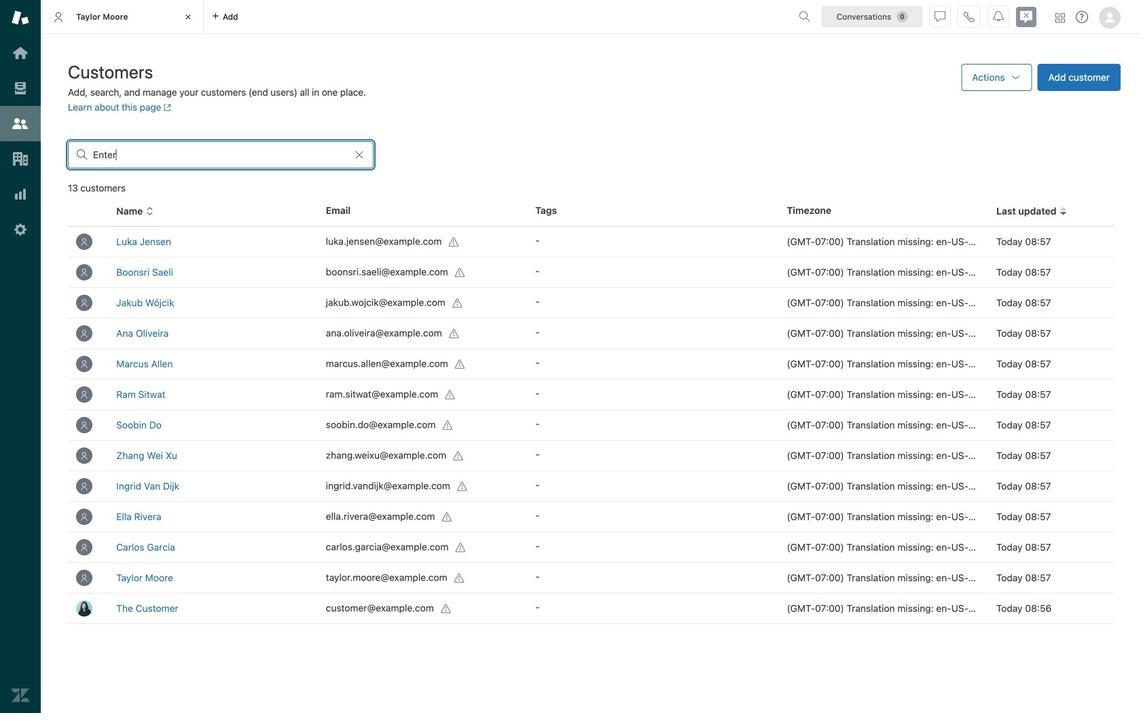 Task type: vqa. For each thing, say whether or not it's contained in the screenshot.
the "(opens in a new tab)" image
yes



Task type: locate. For each thing, give the bounding box(es) containing it.
unverified email image
[[449, 237, 460, 248], [455, 359, 466, 370], [457, 481, 468, 492], [454, 573, 465, 584]]

(opens in a new tab) image
[[161, 103, 172, 112]]

unverified email image
[[455, 267, 466, 278], [452, 298, 463, 309], [449, 329, 460, 339], [445, 390, 456, 401], [443, 420, 454, 431], [453, 451, 464, 462], [442, 512, 453, 523], [455, 543, 466, 554], [441, 604, 452, 615]]

zendesk chat image
[[1016, 7, 1037, 27]]

x icon image
[[354, 149, 365, 160]]

reporting image
[[12, 185, 29, 203]]

get help image
[[1076, 11, 1088, 23]]

get started image
[[12, 44, 29, 62]]

zendesk support image
[[12, 9, 29, 26]]

tab
[[41, 0, 204, 34]]

customers image
[[12, 115, 29, 132]]



Task type: describe. For each thing, give the bounding box(es) containing it.
zendesk products image
[[1056, 13, 1065, 23]]

Search customers field
[[93, 149, 349, 161]]

button displays agent's chat status as invisible. image
[[935, 11, 946, 22]]

zendesk image
[[12, 687, 29, 705]]

close image
[[181, 10, 195, 24]]

notifications image
[[993, 11, 1004, 22]]

organizations image
[[12, 150, 29, 168]]

views image
[[12, 79, 29, 97]]

main element
[[0, 0, 41, 713]]

admin image
[[12, 221, 29, 238]]

tabs tab list
[[41, 0, 794, 34]]



